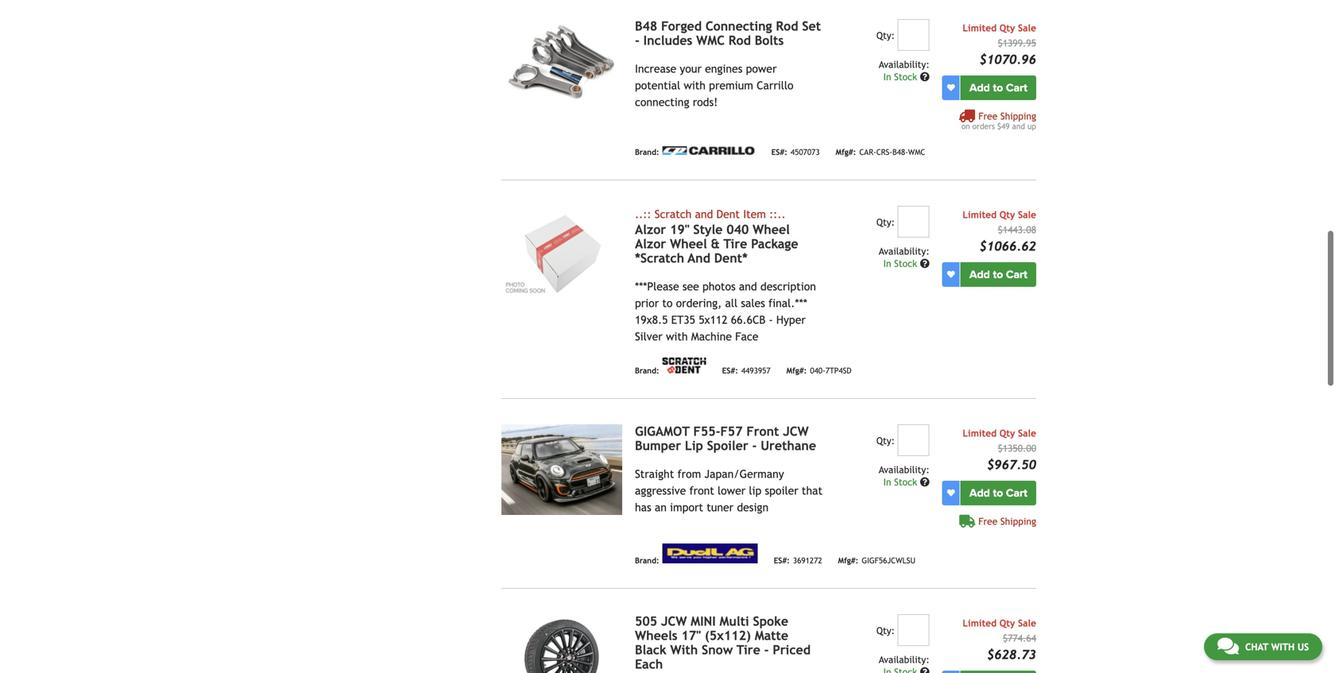 Task type: describe. For each thing, give the bounding box(es) containing it.
your
[[680, 62, 702, 75]]

free for free shipping
[[978, 516, 997, 527]]

cart for $1070.96
[[1006, 81, 1027, 94]]

with
[[670, 642, 698, 657]]

1 horizontal spatial rod
[[776, 19, 798, 33]]

limited for $1066.62
[[963, 209, 997, 220]]

forged
[[661, 19, 702, 33]]

urethane
[[761, 438, 816, 453]]

to for $1070.96
[[993, 81, 1003, 94]]

4 availability: from the top
[[879, 654, 930, 665]]

- inside 505 jcw mini multi spoke wheels 17" (5x112) matte black with snow tire - priced each
[[764, 642, 769, 657]]

snow
[[702, 642, 733, 657]]

free shipping on orders $49 and up
[[961, 110, 1036, 131]]

power
[[746, 62, 777, 75]]

2 alzor from the top
[[635, 236, 666, 251]]

question circle image for $1066.62
[[920, 259, 930, 268]]

505
[[635, 614, 657, 628]]

sales
[[741, 297, 765, 309]]

carillo - corporate logo image
[[662, 146, 755, 155]]

import
[[670, 501, 703, 514]]

limited qty sale $1399.95 $1070.96
[[963, 22, 1036, 67]]

$967.50
[[987, 457, 1036, 472]]

design
[[737, 501, 769, 514]]

***please see photos and description prior to ordering, all sales final.*** 19x8.5 et35 5x112 66.6cb - hyper silver with machine face
[[635, 280, 816, 343]]

gigf56jcwlsu
[[862, 556, 915, 565]]

chat with us link
[[1204, 633, 1322, 660]]

priced
[[773, 642, 811, 657]]

bumper
[[635, 438, 681, 453]]

scratch
[[655, 208, 692, 220]]

***please
[[635, 280, 679, 293]]

thumbnail image image
[[501, 206, 622, 296]]

1 vertical spatial es#:
[[722, 366, 738, 375]]

silver
[[635, 330, 663, 343]]

$1066.62
[[979, 239, 1036, 253]]

tire for 040
[[724, 236, 747, 251]]

19"
[[670, 222, 689, 237]]

505 jcw mini multi spoke wheels 17" (5x112) matte black with snow tire - priced each
[[635, 614, 811, 671]]

crs-
[[876, 148, 892, 157]]

spoiler
[[765, 484, 798, 497]]

sale for $628.73
[[1018, 617, 1036, 628]]

1 vertical spatial mfg#:
[[786, 366, 807, 375]]

add for $1066.62
[[969, 268, 990, 281]]

mfg#: car-crs-b48-wmc
[[836, 148, 925, 157]]

$1399.95
[[998, 37, 1036, 48]]

photos
[[702, 280, 736, 293]]

stock for $1070.96
[[894, 71, 917, 82]]

66.6cb
[[731, 313, 765, 326]]

gigamot f55-f57 front jcw bumper lip spoiler - urethane
[[635, 424, 816, 453]]

1 question circle image from the top
[[920, 477, 930, 487]]

es#: for urethane
[[774, 556, 790, 565]]

in for $967.50
[[883, 476, 891, 487]]

19x8.5
[[635, 313, 668, 326]]

b48 forged connecting rod set - includes wmc rod bolts
[[635, 19, 821, 48]]

car-
[[859, 148, 876, 157]]

b48-
[[892, 148, 908, 157]]

sale for $967.50
[[1018, 427, 1036, 439]]

limited qty sale $1443.08 $1066.62
[[963, 209, 1036, 253]]

all
[[725, 297, 738, 309]]

in for $1066.62
[[883, 258, 891, 269]]

sale for $1070.96
[[1018, 22, 1036, 33]]

17"
[[681, 628, 701, 643]]

mfg#: for b48 forged connecting rod set - includes wmc rod bolts
[[836, 148, 856, 157]]

carrillo
[[757, 79, 793, 92]]

potential
[[635, 79, 680, 92]]

straight
[[635, 468, 674, 480]]

machine
[[691, 330, 732, 343]]

limited qty sale $1350.00 $967.50
[[963, 427, 1036, 472]]

aggressive
[[635, 484, 686, 497]]

stock for $1066.62
[[894, 258, 917, 269]]

description
[[760, 280, 816, 293]]

(5x112)
[[705, 628, 751, 643]]

straight from japan/germany aggressive front lower lip spoiler that has an import tuner design
[[635, 468, 822, 514]]

alzor 19" style 040 wheel alzor wheel & tire package *scratch and dent* link
[[635, 222, 798, 265]]

dent
[[716, 208, 740, 220]]

es#: 4493957
[[722, 366, 771, 375]]

stock for $967.50
[[894, 476, 917, 487]]

040-
[[810, 366, 825, 375]]

and inside scratch and dent item alzor 19" style 040 wheel alzor wheel & tire package *scratch and dent*
[[695, 208, 713, 220]]

to inside ***please see photos and description prior to ordering, all sales final.*** 19x8.5 et35 5x112 66.6cb - hyper silver with machine face
[[662, 297, 673, 309]]

add to cart for $1066.62
[[969, 268, 1027, 281]]

black
[[635, 642, 666, 657]]

lip
[[749, 484, 762, 497]]

comments image
[[1217, 637, 1239, 656]]

wmc inside b48 forged connecting rod set - includes wmc rod bolts
[[696, 33, 725, 48]]

$628.73
[[987, 647, 1036, 662]]

style
[[693, 222, 723, 237]]

and inside ***please see photos and description prior to ordering, all sales final.*** 19x8.5 et35 5x112 66.6cb - hyper silver with machine face
[[739, 280, 757, 293]]

orders
[[972, 122, 995, 131]]

increase
[[635, 62, 676, 75]]

qty for $967.50
[[999, 427, 1015, 439]]

limited for $628.73
[[963, 617, 997, 628]]

f57
[[720, 424, 743, 439]]

7tp4sd
[[825, 366, 852, 375]]

see
[[682, 280, 699, 293]]

- inside gigamot f55-f57 front jcw bumper lip spoiler - urethane
[[752, 438, 757, 453]]

scratch & dent - corporate logo image
[[662, 358, 706, 373]]

availability: for $967.50
[[879, 464, 930, 475]]

$774.64
[[1003, 632, 1036, 644]]

up
[[1027, 122, 1036, 131]]

jcw inside 505 jcw mini multi spoke wheels 17" (5x112) matte black with snow tire - priced each
[[661, 614, 687, 628]]

mfg#: 040-7tp4sd
[[786, 366, 852, 375]]

brand: for gigamot f55-f57 front jcw bumper lip spoiler - urethane
[[635, 556, 659, 565]]

qty: for $967.50
[[876, 435, 895, 446]]

availability: for $1070.96
[[879, 59, 930, 70]]

qty: for $1070.96
[[876, 30, 895, 41]]

front
[[689, 484, 714, 497]]

scratch and dent item alzor 19" style 040 wheel alzor wheel & tire package *scratch and dent*
[[635, 208, 798, 265]]

that
[[802, 484, 822, 497]]

505 jcw mini multi spoke wheels 17" (5x112) matte black with snow tire - priced each link
[[635, 614, 811, 671]]

1 horizontal spatial wheel
[[753, 222, 790, 237]]



Task type: locate. For each thing, give the bounding box(es) containing it.
es#: for bolts
[[771, 148, 787, 157]]

2 vertical spatial in stock
[[883, 476, 920, 487]]

2 limited from the top
[[963, 209, 997, 220]]

$1070.96
[[979, 52, 1036, 67]]

japan/germany
[[704, 468, 784, 480]]

duell ag - corporate logo image
[[662, 543, 758, 563]]

0 vertical spatial es#:
[[771, 148, 787, 157]]

-
[[635, 33, 640, 48], [769, 313, 773, 326], [752, 438, 757, 453], [764, 642, 769, 657]]

availability:
[[879, 59, 930, 70], [879, 245, 930, 257], [879, 464, 930, 475], [879, 654, 930, 665]]

1 horizontal spatial wmc
[[908, 148, 925, 157]]

with inside increase your engines power potential with premium carrillo connecting rods!
[[684, 79, 706, 92]]

et35
[[671, 313, 695, 326]]

package
[[751, 236, 798, 251]]

add to cart button up free shipping
[[961, 481, 1036, 505]]

jcw right front
[[783, 424, 809, 439]]

es#4686140 - 36112461642ts - 505 jcw mini multi spoke wheels 17" (5x112) matte black with snow tire - priced each - assembled by ecs - mini image
[[501, 614, 622, 673]]

limited
[[963, 22, 997, 33], [963, 209, 997, 220], [963, 427, 997, 439], [963, 617, 997, 628]]

dent*
[[714, 251, 748, 265]]

3 qty: from the top
[[876, 435, 895, 446]]

limited for $967.50
[[963, 427, 997, 439]]

3 availability: from the top
[[879, 464, 930, 475]]

add to wish list image for $1070.96
[[947, 84, 955, 92]]

mfg#: left '040-'
[[786, 366, 807, 375]]

mini
[[691, 614, 716, 628]]

item
[[743, 208, 766, 220]]

2 cart from the top
[[1006, 268, 1027, 281]]

sale
[[1018, 22, 1036, 33], [1018, 209, 1036, 220], [1018, 427, 1036, 439], [1018, 617, 1036, 628]]

0 vertical spatial wmc
[[696, 33, 725, 48]]

wmc up the engines
[[696, 33, 725, 48]]

add to wish list image for $967.50
[[947, 489, 955, 497]]

sale inside limited qty sale $1350.00 $967.50
[[1018, 427, 1036, 439]]

limited up $1070.96
[[963, 22, 997, 33]]

qty up $1350.00
[[999, 427, 1015, 439]]

add up free shipping on orders $49 and up on the top right of the page
[[969, 81, 990, 94]]

qty inside limited qty sale $1399.95 $1070.96
[[999, 22, 1015, 33]]

limited inside limited qty sale $774.64 $628.73
[[963, 617, 997, 628]]

connecting
[[635, 96, 689, 108]]

1 vertical spatial with
[[666, 330, 688, 343]]

qty:
[[876, 30, 895, 41], [876, 216, 895, 228], [876, 435, 895, 446], [876, 625, 895, 636]]

alzor left 19"
[[635, 236, 666, 251]]

es#: 3691272
[[774, 556, 822, 565]]

1 cart from the top
[[1006, 81, 1027, 94]]

to up free shipping
[[993, 486, 1003, 500]]

1 vertical spatial in stock
[[883, 258, 920, 269]]

jcw right the 505
[[661, 614, 687, 628]]

and up sales on the top right of page
[[739, 280, 757, 293]]

2 add to cart button from the top
[[961, 262, 1036, 287]]

to down ***please
[[662, 297, 673, 309]]

limited qty sale $774.64 $628.73
[[963, 617, 1036, 662]]

1 vertical spatial in
[[883, 258, 891, 269]]

1 add to wish list image from the top
[[947, 84, 955, 92]]

0 horizontal spatial jcw
[[661, 614, 687, 628]]

mfg#:
[[836, 148, 856, 157], [786, 366, 807, 375], [838, 556, 858, 565]]

3 in stock from the top
[[883, 476, 920, 487]]

question circle image
[[920, 72, 930, 81], [920, 259, 930, 268]]

add to cart button for $1066.62
[[961, 262, 1036, 287]]

question circle image for $1070.96
[[920, 72, 930, 81]]

2 qty from the top
[[999, 209, 1015, 220]]

1 horizontal spatial jcw
[[783, 424, 809, 439]]

1 question circle image from the top
[[920, 72, 930, 81]]

1 vertical spatial jcw
[[661, 614, 687, 628]]

2 vertical spatial add
[[969, 486, 990, 500]]

to for $1066.62
[[993, 268, 1003, 281]]

3691272
[[793, 556, 822, 565]]

3 sale from the top
[[1018, 427, 1036, 439]]

2 stock from the top
[[894, 258, 917, 269]]

in
[[883, 71, 891, 82], [883, 258, 891, 269], [883, 476, 891, 487]]

qty up the $774.64
[[999, 617, 1015, 628]]

to for $967.50
[[993, 486, 1003, 500]]

1 vertical spatial wmc
[[908, 148, 925, 157]]

add to wish list image
[[947, 270, 955, 278]]

b48 forged connecting rod set - includes wmc rod bolts link
[[635, 19, 821, 48]]

2 question circle image from the top
[[920, 259, 930, 268]]

lip
[[685, 438, 703, 453]]

chat with us
[[1245, 641, 1309, 652]]

mfg#: left gigf56jcwlsu
[[838, 556, 858, 565]]

add to cart button for $967.50
[[961, 481, 1036, 505]]

premium
[[709, 79, 753, 92]]

add for $967.50
[[969, 486, 990, 500]]

1 vertical spatial add to wish list image
[[947, 489, 955, 497]]

free inside free shipping on orders $49 and up
[[978, 110, 997, 122]]

rod
[[776, 19, 798, 33], [729, 33, 751, 48]]

1 in stock from the top
[[883, 71, 920, 82]]

limited inside limited qty sale $1399.95 $1070.96
[[963, 22, 997, 33]]

0 vertical spatial question circle image
[[920, 72, 930, 81]]

add to cart button down $1070.96
[[961, 75, 1036, 100]]

shipping inside free shipping on orders $49 and up
[[1000, 110, 1036, 122]]

2 vertical spatial and
[[739, 280, 757, 293]]

rod left the bolts
[[729, 33, 751, 48]]

- inside b48 forged connecting rod set - includes wmc rod bolts
[[635, 33, 640, 48]]

*scratch
[[635, 251, 684, 265]]

shipping down the $967.50
[[1000, 516, 1036, 527]]

1 free from the top
[[978, 110, 997, 122]]

0 vertical spatial free
[[978, 110, 997, 122]]

add right add to wish list image
[[969, 268, 990, 281]]

wmc right crs- at the top right of the page
[[908, 148, 925, 157]]

2 availability: from the top
[[879, 245, 930, 257]]

cart down $1066.62
[[1006, 268, 1027, 281]]

0 horizontal spatial wheel
[[670, 236, 707, 251]]

1 qty from the top
[[999, 22, 1015, 33]]

set
[[802, 19, 821, 33]]

1 qty: from the top
[[876, 30, 895, 41]]

qty for $1070.96
[[999, 22, 1015, 33]]

2 in stock from the top
[[883, 258, 920, 269]]

in stock for $967.50
[[883, 476, 920, 487]]

sale inside limited qty sale $1399.95 $1070.96
[[1018, 22, 1036, 33]]

hyper
[[776, 313, 806, 326]]

question circle image
[[920, 477, 930, 487], [920, 667, 930, 673]]

gigamot
[[635, 424, 690, 439]]

4 qty: from the top
[[876, 625, 895, 636]]

3 stock from the top
[[894, 476, 917, 487]]

in stock
[[883, 71, 920, 82], [883, 258, 920, 269], [883, 476, 920, 487]]

es#: left 4507073
[[771, 148, 787, 157]]

0 horizontal spatial rod
[[729, 33, 751, 48]]

0 vertical spatial stock
[[894, 71, 917, 82]]

cart for $967.50
[[1006, 486, 1027, 500]]

1 vertical spatial shipping
[[1000, 516, 1036, 527]]

2 add to wish list image from the top
[[947, 489, 955, 497]]

on
[[961, 122, 970, 131]]

tire right &
[[724, 236, 747, 251]]

stock
[[894, 71, 917, 82], [894, 258, 917, 269], [894, 476, 917, 487]]

rods!
[[693, 96, 718, 108]]

to down $1066.62
[[993, 268, 1003, 281]]

2 shipping from the top
[[1000, 516, 1036, 527]]

qty
[[999, 22, 1015, 33], [999, 209, 1015, 220], [999, 427, 1015, 439], [999, 617, 1015, 628]]

connecting
[[706, 19, 772, 33]]

1 sale from the top
[[1018, 22, 1036, 33]]

1 add to cart button from the top
[[961, 75, 1036, 100]]

add to wish list image
[[947, 84, 955, 92], [947, 489, 955, 497]]

qty: for $1066.62
[[876, 216, 895, 228]]

3 add to cart from the top
[[969, 486, 1027, 500]]

None number field
[[898, 19, 930, 51], [898, 206, 930, 238], [898, 424, 930, 456], [898, 614, 930, 646], [898, 19, 930, 51], [898, 206, 930, 238], [898, 424, 930, 456], [898, 614, 930, 646]]

- left the hyper at the top of the page
[[769, 313, 773, 326]]

2 vertical spatial stock
[[894, 476, 917, 487]]

2 in from the top
[[883, 258, 891, 269]]

1 vertical spatial cart
[[1006, 268, 1027, 281]]

es#3691272 - gigf56jcwlsu - gigamot f55-f57 front jcw bumper lip spoiler - urethane - straight from japan/germany aggressive front lower lip spoiler that has an import tuner design - duell ag - mini image
[[501, 424, 622, 515]]

cart down the $967.50
[[1006, 486, 1027, 500]]

chat
[[1245, 641, 1268, 652]]

2 add from the top
[[969, 268, 990, 281]]

in stock for $1070.96
[[883, 71, 920, 82]]

limited inside limited qty sale $1350.00 $967.50
[[963, 427, 997, 439]]

rod left set
[[776, 19, 798, 33]]

2 sale from the top
[[1018, 209, 1036, 220]]

with down the "et35"
[[666, 330, 688, 343]]

cart down $1070.96
[[1006, 81, 1027, 94]]

mfg#: gigf56jcwlsu
[[838, 556, 915, 565]]

0 vertical spatial add to wish list image
[[947, 84, 955, 92]]

add to cart button for $1070.96
[[961, 75, 1036, 100]]

sale up the $1399.95
[[1018, 22, 1036, 33]]

0 vertical spatial add to cart button
[[961, 75, 1036, 100]]

2 horizontal spatial and
[[1012, 122, 1025, 131]]

- right spoiler
[[752, 438, 757, 453]]

1 vertical spatial stock
[[894, 258, 917, 269]]

1 availability: from the top
[[879, 59, 930, 70]]

es#4507073 - car-crs-b48-wmc - b48 forged connecting rod set - includes wmc rod bolts - increase your engines power potential with premium carrillo connecting rods! - carillo - bmw mini image
[[501, 19, 622, 110]]

2 vertical spatial mfg#:
[[838, 556, 858, 565]]

1 vertical spatial add
[[969, 268, 990, 281]]

0 vertical spatial jcw
[[783, 424, 809, 439]]

front
[[746, 424, 779, 439]]

3 in from the top
[[883, 476, 891, 487]]

spoke
[[753, 614, 788, 628]]

final.***
[[768, 297, 807, 309]]

1 vertical spatial question circle image
[[920, 259, 930, 268]]

4 sale from the top
[[1018, 617, 1036, 628]]

2 add to cart from the top
[[969, 268, 1027, 281]]

qty for $628.73
[[999, 617, 1015, 628]]

0 vertical spatial question circle image
[[920, 477, 930, 487]]

sale for $1066.62
[[1018, 209, 1036, 220]]

multi
[[720, 614, 749, 628]]

with left us
[[1271, 641, 1295, 652]]

an
[[655, 501, 667, 514]]

3 qty from the top
[[999, 427, 1015, 439]]

and
[[1012, 122, 1025, 131], [695, 208, 713, 220], [739, 280, 757, 293]]

0 vertical spatial in
[[883, 71, 891, 82]]

free for free shipping on orders $49 and up
[[978, 110, 997, 122]]

2 qty: from the top
[[876, 216, 895, 228]]

1 vertical spatial add to cart button
[[961, 262, 1036, 287]]

2 brand: from the top
[[635, 366, 659, 375]]

1 add to cart from the top
[[969, 81, 1027, 94]]

0 vertical spatial cart
[[1006, 81, 1027, 94]]

jcw inside gigamot f55-f57 front jcw bumper lip spoiler - urethane
[[783, 424, 809, 439]]

1 limited from the top
[[963, 22, 997, 33]]

2 vertical spatial with
[[1271, 641, 1295, 652]]

shipping for free shipping on orders $49 and up
[[1000, 110, 1036, 122]]

cart for $1066.62
[[1006, 268, 1027, 281]]

1 alzor from the top
[[635, 222, 666, 237]]

add for $1070.96
[[969, 81, 990, 94]]

2 vertical spatial brand:
[[635, 556, 659, 565]]

ordering,
[[676, 297, 722, 309]]

0 vertical spatial with
[[684, 79, 706, 92]]

to down $1070.96
[[993, 81, 1003, 94]]

1 stock from the top
[[894, 71, 917, 82]]

lower
[[718, 484, 746, 497]]

b48
[[635, 19, 657, 33]]

and inside free shipping on orders $49 and up
[[1012, 122, 1025, 131]]

0 vertical spatial add to cart
[[969, 81, 1027, 94]]

add to cart up free shipping
[[969, 486, 1027, 500]]

includes
[[643, 33, 692, 48]]

shipping for free shipping
[[1000, 516, 1036, 527]]

tire for (5x112)
[[737, 642, 760, 657]]

to
[[993, 81, 1003, 94], [993, 268, 1003, 281], [662, 297, 673, 309], [993, 486, 1003, 500]]

with inside chat with us link
[[1271, 641, 1295, 652]]

brand: down silver
[[635, 366, 659, 375]]

jcw
[[783, 424, 809, 439], [661, 614, 687, 628]]

shipping right orders
[[1000, 110, 1036, 122]]

limited for $1070.96
[[963, 22, 997, 33]]

$1443.08
[[998, 224, 1036, 235]]

3 add from the top
[[969, 486, 990, 500]]

sale inside limited qty sale $774.64 $628.73
[[1018, 617, 1036, 628]]

add up free shipping
[[969, 486, 990, 500]]

alzor down scratch
[[635, 222, 666, 237]]

wheel down item at the right of the page
[[753, 222, 790, 237]]

wmc
[[696, 33, 725, 48], [908, 148, 925, 157]]

from
[[677, 468, 701, 480]]

gigamot f55-f57 front jcw bumper lip spoiler - urethane link
[[635, 424, 816, 453]]

1 brand: from the top
[[635, 148, 659, 157]]

1 vertical spatial and
[[695, 208, 713, 220]]

brand: down has
[[635, 556, 659, 565]]

prior
[[635, 297, 659, 309]]

sale up $1350.00
[[1018, 427, 1036, 439]]

alzor
[[635, 222, 666, 237], [635, 236, 666, 251]]

brand: for b48 forged connecting rod set - includes wmc rod bolts
[[635, 148, 659, 157]]

add to cart for $967.50
[[969, 486, 1027, 500]]

2 free from the top
[[978, 516, 997, 527]]

wheel left &
[[670, 236, 707, 251]]

qty inside the limited qty sale $1443.08 $1066.62
[[999, 209, 1015, 220]]

1 in from the top
[[883, 71, 891, 82]]

in stock for $1066.62
[[883, 258, 920, 269]]

1 add from the top
[[969, 81, 990, 94]]

- left includes
[[635, 33, 640, 48]]

brand: down connecting
[[635, 148, 659, 157]]

0 vertical spatial tire
[[724, 236, 747, 251]]

free shipping
[[978, 516, 1036, 527]]

4 qty from the top
[[999, 617, 1015, 628]]

and up style
[[695, 208, 713, 220]]

and
[[688, 251, 710, 265]]

2 vertical spatial add to cart
[[969, 486, 1027, 500]]

es#: left 4493957
[[722, 366, 738, 375]]

4507073
[[791, 148, 820, 157]]

3 add to cart button from the top
[[961, 481, 1036, 505]]

0 vertical spatial brand:
[[635, 148, 659, 157]]

in for $1070.96
[[883, 71, 891, 82]]

mfg#: for gigamot f55-f57 front jcw bumper lip spoiler - urethane
[[838, 556, 858, 565]]

with inside ***please see photos and description prior to ordering, all sales final.*** 19x8.5 et35 5x112 66.6cb - hyper silver with machine face
[[666, 330, 688, 343]]

add to cart button
[[961, 75, 1036, 100], [961, 262, 1036, 287], [961, 481, 1036, 505]]

limited up $1066.62
[[963, 209, 997, 220]]

0 vertical spatial mfg#:
[[836, 148, 856, 157]]

1 vertical spatial add to cart
[[969, 268, 1027, 281]]

tuner
[[707, 501, 734, 514]]

limited up the $967.50
[[963, 427, 997, 439]]

2 vertical spatial add to cart button
[[961, 481, 1036, 505]]

free
[[978, 110, 997, 122], [978, 516, 997, 527]]

add to cart down $1070.96
[[969, 81, 1027, 94]]

free down the $967.50
[[978, 516, 997, 527]]

sale up $1443.08
[[1018, 209, 1036, 220]]

tire inside 505 jcw mini multi spoke wheels 17" (5x112) matte black with snow tire - priced each
[[737, 642, 760, 657]]

limited inside the limited qty sale $1443.08 $1066.62
[[963, 209, 997, 220]]

- left priced at the right bottom of page
[[764, 642, 769, 657]]

0 vertical spatial in stock
[[883, 71, 920, 82]]

&
[[711, 236, 720, 251]]

3 limited from the top
[[963, 427, 997, 439]]

qty inside limited qty sale $1350.00 $967.50
[[999, 427, 1015, 439]]

$1350.00
[[998, 443, 1036, 454]]

3 cart from the top
[[1006, 486, 1027, 500]]

add to cart
[[969, 81, 1027, 94], [969, 268, 1027, 281], [969, 486, 1027, 500]]

engines
[[705, 62, 742, 75]]

qty inside limited qty sale $774.64 $628.73
[[999, 617, 1015, 628]]

tire right snow
[[737, 642, 760, 657]]

1 horizontal spatial and
[[739, 280, 757, 293]]

0 horizontal spatial and
[[695, 208, 713, 220]]

increase your engines power potential with premium carrillo connecting rods!
[[635, 62, 793, 108]]

face
[[735, 330, 758, 343]]

es#: left 3691272
[[774, 556, 790, 565]]

qty up the $1399.95
[[999, 22, 1015, 33]]

each
[[635, 657, 663, 671]]

1 vertical spatial tire
[[737, 642, 760, 657]]

f55-
[[693, 424, 720, 439]]

4 limited from the top
[[963, 617, 997, 628]]

mfg#: left 'car-'
[[836, 148, 856, 157]]

es#:
[[771, 148, 787, 157], [722, 366, 738, 375], [774, 556, 790, 565]]

1 vertical spatial free
[[978, 516, 997, 527]]

0 vertical spatial shipping
[[1000, 110, 1036, 122]]

add to cart button down $1066.62
[[961, 262, 1036, 287]]

3 brand: from the top
[[635, 556, 659, 565]]

wheels
[[635, 628, 677, 643]]

0 horizontal spatial wmc
[[696, 33, 725, 48]]

qty up $1443.08
[[999, 209, 1015, 220]]

2 vertical spatial in
[[883, 476, 891, 487]]

2 vertical spatial cart
[[1006, 486, 1027, 500]]

2 vertical spatial es#:
[[774, 556, 790, 565]]

and left up
[[1012, 122, 1025, 131]]

tire inside scratch and dent item alzor 19" style 040 wheel alzor wheel & tire package *scratch and dent*
[[724, 236, 747, 251]]

1 vertical spatial question circle image
[[920, 667, 930, 673]]

with down your
[[684, 79, 706, 92]]

sale inside the limited qty sale $1443.08 $1066.62
[[1018, 209, 1036, 220]]

add to cart down $1066.62
[[969, 268, 1027, 281]]

sale up the $774.64
[[1018, 617, 1036, 628]]

1 shipping from the top
[[1000, 110, 1036, 122]]

qty for $1066.62
[[999, 209, 1015, 220]]

availability: for $1066.62
[[879, 245, 930, 257]]

2 question circle image from the top
[[920, 667, 930, 673]]

0 vertical spatial and
[[1012, 122, 1025, 131]]

spoiler
[[707, 438, 748, 453]]

0 vertical spatial add
[[969, 81, 990, 94]]

free right on
[[978, 110, 997, 122]]

1 vertical spatial brand:
[[635, 366, 659, 375]]

es#: 4507073
[[771, 148, 820, 157]]

add to cart for $1070.96
[[969, 81, 1027, 94]]

- inside ***please see photos and description prior to ordering, all sales final.*** 19x8.5 et35 5x112 66.6cb - hyper silver with machine face
[[769, 313, 773, 326]]

limited up $628.73
[[963, 617, 997, 628]]



Task type: vqa. For each thing, say whether or not it's contained in the screenshot.
topmost Add to Wish List image
yes



